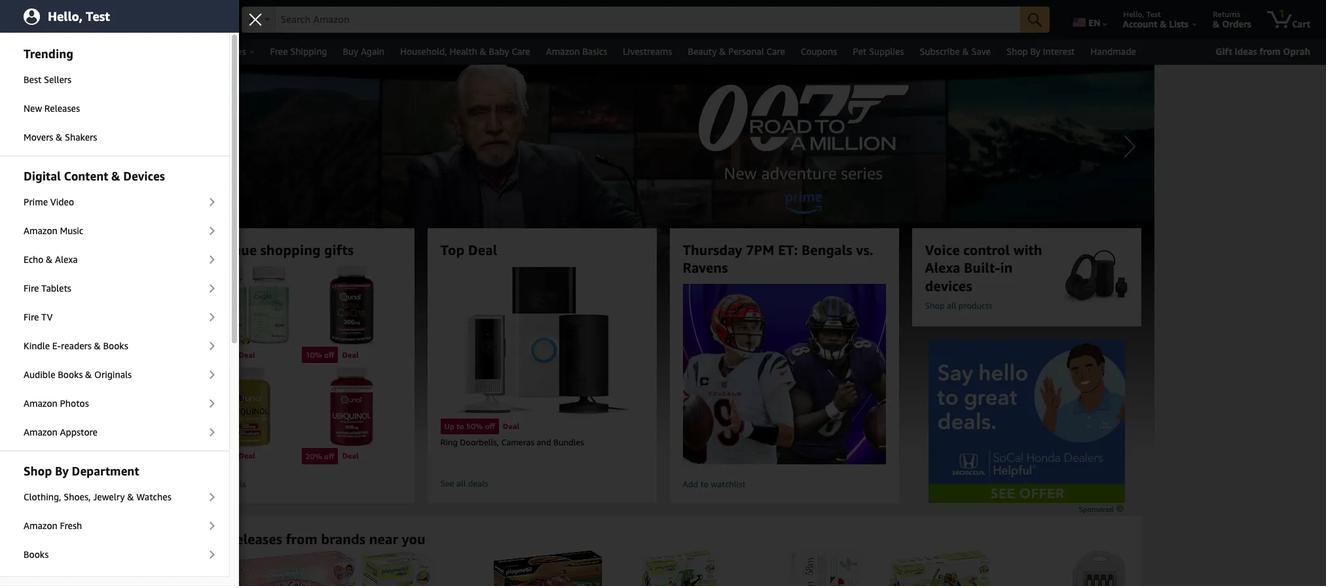Task type: locate. For each thing, give the bounding box(es) containing it.
and
[[537, 438, 551, 448]]

leave feedback on sponsored ad element
[[1079, 506, 1125, 514]]

see all deals link down and
[[441, 478, 644, 491]]

0 vertical spatial all
[[249, 15, 258, 25]]

shop by department
[[24, 464, 139, 479]]

devices up 'prime video' link
[[123, 169, 165, 183]]

1 vertical spatial 10%
[[202, 452, 219, 462]]

deal up ring doorbells, cameras and bundles
[[503, 422, 520, 432]]

devices up products
[[925, 278, 973, 295]]

returns
[[1213, 9, 1241, 19]]

0 vertical spatial 10%
[[306, 351, 322, 360]]

supplies
[[869, 46, 904, 57]]

care right personal
[[767, 46, 785, 57]]

ravens
[[683, 260, 728, 277]]

1 horizontal spatial all
[[249, 15, 258, 25]]

2 vertical spatial to
[[701, 480, 709, 490]]

amazon photos
[[24, 398, 89, 409]]

new inside main content
[[198, 532, 227, 548]]

holiday deals
[[58, 46, 115, 57]]

off down qunol ubiquinol coq10 100mg softgels, ubiquinol - active form of coenzyme q10, antioxidant for heart health, healthy blood pressure levels, beneficial to statin users, 120 count image
[[221, 452, 231, 462]]

see all deals down doorbells,
[[441, 479, 488, 489]]

to for up
[[457, 422, 464, 432]]

amazon left basics
[[546, 46, 580, 57]]

1 horizontal spatial hello, test
[[1124, 9, 1161, 19]]

10% off for qunol coq10 200mg softgels, ultra coq10 - ultra high absorption coenzyme q10 supplements - antioxidant supplement for vascular and heart health & energy production - 2 month supply - 60 count image
[[306, 351, 334, 360]]

new down best
[[24, 103, 42, 114]]

near
[[369, 532, 398, 548]]

amazon appstore
[[24, 427, 98, 438]]

all up groceries link
[[249, 15, 258, 25]]

from up playmobil 2023 advent calendar - christmas under the rainbow image
[[286, 532, 318, 548]]

handmade link
[[1083, 43, 1144, 61]]

off right 20%
[[324, 452, 334, 462]]

deal down qunol ubiquinol coq10 100mg softgels, ubiquinol - active form of coenzyme q10, antioxidant for heart health, healthy blood pressure levels, beneficial to statin users, 120 count image
[[239, 452, 255, 462]]

deals down doorbells,
[[468, 479, 488, 489]]

pet supplies link
[[845, 43, 912, 61]]

readers
[[61, 341, 92, 352]]

coq10 600mg softgels | high absorption coq10 ubiquinol supplement | reduced form enhanced with vitamin e & omega 3 6 9 | antioxidant powerhouse good for health | 120 softgels image
[[198, 266, 298, 346]]

shop left products
[[925, 301, 945, 311]]

baby
[[489, 46, 510, 57]]

off for qunol coq10 200mg softgels, ultra coq10 - ultra high absorption coenzyme q10 supplements - antioxidant supplement for vascular and heart health & energy production - 2 month supply - 60 count image
[[324, 351, 334, 360]]

with
[[1014, 242, 1043, 259]]

voice control with alexa built-in devices | shop all products image
[[1061, 250, 1128, 306]]

to
[[144, 9, 151, 19], [457, 422, 464, 432], [701, 480, 709, 490]]

originals
[[94, 369, 132, 381]]

1 vertical spatial all
[[30, 46, 42, 57]]

deal for coq10 600mg softgels | high absorption coq10 ubiquinol supplement | reduced form enhanced with vitamin e & omega 3 6 9 | antioxidant powerhouse good for health | 120 softgels image
[[239, 350, 255, 360]]

fire left tv
[[24, 312, 39, 323]]

1 horizontal spatial alexa
[[925, 260, 961, 277]]

& left save
[[963, 46, 969, 57]]

content
[[64, 169, 108, 183]]

deal right 16% off
[[239, 350, 255, 360]]

2 horizontal spatial to
[[701, 480, 709, 490]]

& right 'readers'
[[94, 341, 101, 352]]

pet
[[853, 46, 867, 57]]

deal down qunol coq10 200mg softgels, ultra coq10 - ultra high absorption coenzyme q10 supplements - antioxidant supplement for vascular and heart health & energy production - 2 month supply - 60 count image
[[342, 350, 359, 360]]

&
[[1160, 18, 1167, 29], [1213, 18, 1220, 29], [480, 46, 487, 57], [719, 46, 726, 57], [963, 46, 969, 57], [56, 132, 62, 143], [111, 169, 120, 183], [46, 254, 53, 265], [94, 341, 101, 352], [85, 369, 92, 381], [127, 492, 134, 503]]

1 vertical spatial shop
[[925, 301, 945, 311]]

0 vertical spatial from
[[1260, 46, 1281, 57]]

household,
[[400, 46, 447, 57]]

amazon fresh link
[[0, 513, 229, 540]]

1 horizontal spatial books
[[58, 369, 83, 381]]

16% off
[[202, 351, 231, 360]]

shop by interest link
[[999, 43, 1083, 61]]

from for releases
[[286, 532, 318, 548]]

90005
[[198, 9, 221, 19]]

0 vertical spatial devices
[[123, 169, 165, 183]]

all inside the voice control with alexa built-in devices shop all products
[[947, 301, 957, 311]]

en link
[[1065, 3, 1113, 36]]

bundles
[[554, 438, 584, 448]]

thursday
[[683, 242, 743, 259]]

all up best
[[30, 46, 42, 57]]

amazon for amazon appstore
[[24, 427, 57, 438]]

off right 16%
[[221, 351, 231, 360]]

sponsored
[[1079, 506, 1116, 514]]

10% off down qunol coq10 200mg softgels, ultra coq10 - ultra high absorption coenzyme q10 supplements - antioxidant supplement for vascular and heart health & energy production - 2 month supply - 60 count image
[[306, 351, 334, 360]]

books up the photos
[[58, 369, 83, 381]]

off
[[221, 351, 231, 360], [324, 351, 334, 360], [485, 422, 495, 432], [221, 452, 231, 462], [324, 452, 334, 462]]

echo & alexa
[[24, 254, 78, 265]]

hello, right en
[[1124, 9, 1145, 19]]

1 horizontal spatial see all deals
[[441, 479, 488, 489]]

deals
[[92, 46, 115, 57]]

0 horizontal spatial devices
[[123, 169, 165, 183]]

top deal
[[441, 242, 498, 259]]

shop
[[1007, 46, 1028, 57], [925, 301, 945, 311]]

1 horizontal spatial test
[[1147, 9, 1161, 19]]

from inside navigation navigation
[[1260, 46, 1281, 57]]

list
[[198, 551, 1327, 587]]

cameras
[[501, 438, 535, 448]]

tul® bp series retractable ballpoint pens, medium point, 1.0 mm, black barrels with gold block, black ink, pack of 4 pens image
[[1072, 551, 1126, 587]]

10% down qunol coq10 200mg softgels, ultra coq10 - ultra high absorption coenzyme q10 supplements - antioxidant supplement for vascular and heart health & energy production - 2 month supply - 60 count image
[[306, 351, 322, 360]]

1 vertical spatial fire
[[24, 312, 39, 323]]

fire inside fire tv link
[[24, 312, 39, 323]]

to for add
[[701, 480, 709, 490]]

deals up releases
[[226, 480, 246, 490]]

clothing,
[[24, 492, 61, 503]]

test
[[86, 9, 110, 23], [1147, 9, 1161, 19]]

1 vertical spatial 10% off
[[202, 452, 231, 462]]

see all deals link for shopping
[[198, 480, 401, 491]]

jewelry
[[93, 492, 125, 503]]

& left orders in the top of the page
[[1213, 18, 1220, 29]]

1 horizontal spatial see
[[441, 479, 454, 489]]

& right beauty
[[719, 46, 726, 57]]

amazon down audible at the bottom of the page
[[24, 398, 57, 409]]

None submit
[[1021, 7, 1050, 33]]

test up the deals
[[86, 9, 110, 23]]

1 vertical spatial from
[[286, 532, 318, 548]]

%
[[476, 422, 483, 432]]

e-
[[52, 341, 61, 352]]

0 horizontal spatial see
[[198, 480, 212, 490]]

0 vertical spatial books
[[103, 341, 128, 352]]

to left 50
[[457, 422, 464, 432]]

hello,
[[48, 9, 83, 23], [1124, 9, 1145, 19]]

1 horizontal spatial deals
[[468, 479, 488, 489]]

see all deals link down 20%
[[198, 480, 401, 491]]

alexa down voice
[[925, 260, 961, 277]]

see all deals up releases
[[198, 480, 246, 490]]

1 vertical spatial devices
[[925, 278, 973, 295]]

books down amazon fresh
[[24, 550, 49, 561]]

hello, test up holiday
[[48, 9, 110, 23]]

deals
[[468, 479, 488, 489], [226, 480, 246, 490]]

10% off down qunol ubiquinol coq10 100mg softgels, ubiquinol - active form of coenzyme q10, antioxidant for heart health, healthy blood pressure levels, beneficial to statin users, 120 count image
[[202, 452, 231, 462]]

continue shopping gifts
[[198, 242, 354, 259]]

shop left by
[[1007, 46, 1028, 57]]

coupons link
[[793, 43, 845, 61]]

deal for ring doorbells, cameras and bundles image
[[503, 422, 520, 432]]

1 horizontal spatial from
[[1260, 46, 1281, 57]]

amazon appstore link
[[0, 419, 229, 447]]

0 horizontal spatial care
[[512, 46, 530, 57]]

buy again
[[343, 46, 385, 57]]

none submit inside all search field
[[1021, 7, 1050, 33]]

0 vertical spatial new
[[24, 103, 42, 114]]

amazon for amazon fresh
[[24, 521, 57, 532]]

to for delivering
[[144, 9, 151, 19]]

amazon down amazon photos
[[24, 427, 57, 438]]

2 care from the left
[[767, 46, 785, 57]]

main content
[[0, 65, 1327, 587]]

0 horizontal spatial books
[[24, 550, 49, 561]]

new releases link
[[0, 95, 229, 123]]

alexa down music
[[55, 254, 78, 265]]

shop by interest
[[1007, 46, 1075, 57]]

add to watchlist
[[683, 480, 746, 490]]

fire inside fire tablets link
[[24, 283, 39, 294]]

add to watchlist link
[[670, 284, 899, 494]]

1 vertical spatial new
[[198, 532, 227, 548]]

hello, test left lists
[[1124, 9, 1161, 19]]

hello, up holiday
[[48, 9, 83, 23]]

releases
[[230, 532, 282, 548]]

0 horizontal spatial all
[[30, 46, 42, 57]]

to left los on the left top of the page
[[144, 9, 151, 19]]

test left lists
[[1147, 9, 1161, 19]]

1 horizontal spatial to
[[457, 422, 464, 432]]

off down qunol coq10 200mg softgels, ultra coq10 - ultra high absorption coenzyme q10 supplements - antioxidant supplement for vascular and heart health & energy production - 2 month supply - 60 count image
[[324, 351, 334, 360]]

off for qunol ubiquinol coq10 100mg softgels, ubiquinol - active form of coenzyme q10, antioxidant for heart health, healthy blood pressure levels, beneficial to statin users, 120 count image
[[221, 452, 231, 462]]

0 horizontal spatial shop
[[925, 301, 945, 311]]

top
[[441, 242, 465, 259]]

prime
[[24, 197, 48, 208]]

deal for qunol ubiquinol coq10 100mg softgels, qunol mega ubiquinol 100mg - superior absorption - active form of coenzyme q10 for heart health - 100 count "image"
[[342, 452, 359, 462]]

free shipping link
[[262, 43, 335, 61]]

1 horizontal spatial hello,
[[1124, 9, 1145, 19]]

returns & orders
[[1213, 9, 1252, 29]]

shop all products link
[[925, 301, 1061, 312]]

from right ideas
[[1260, 46, 1281, 57]]

qunol ubiquinol coq10 100mg softgels, ubiquinol - active form of coenzyme q10, antioxidant for heart health, healthy blood pressure levels, beneficial to statin users, 120 count image
[[198, 368, 298, 447]]

1 horizontal spatial care
[[767, 46, 785, 57]]

10% off
[[306, 351, 334, 360], [202, 452, 231, 462]]

1 horizontal spatial devices
[[925, 278, 973, 295]]

deal right top
[[468, 242, 498, 259]]

1 vertical spatial to
[[457, 422, 464, 432]]

watch thursday night football on prime video image
[[672, 284, 897, 465]]

0 horizontal spatial new
[[24, 103, 42, 114]]

0 vertical spatial shop
[[1007, 46, 1028, 57]]

deal for qunol coq10 200mg softgels, ultra coq10 - ultra high absorption coenzyme q10 supplements - antioxidant supplement for vascular and heart health & energy production - 2 month supply - 60 count image
[[342, 350, 359, 360]]

epson workforce es-c220 compact desktop document scanner with 2-sided scanning and auto document feeder (adf) for pc and mac image
[[774, 551, 883, 587]]

playmobil 71316 1.2.3 & disney: winnie's & piglet's tree house​ image
[[642, 551, 767, 587]]

1 horizontal spatial all
[[457, 479, 466, 489]]

& inside returns & orders
[[1213, 18, 1220, 29]]

& right echo
[[46, 254, 53, 265]]

10% down qunol ubiquinol coq10 100mg softgels, ubiquinol - active form of coenzyme q10, antioxidant for heart health, healthy blood pressure levels, beneficial to statin users, 120 count image
[[202, 452, 219, 462]]

0 horizontal spatial to
[[144, 9, 151, 19]]

buy again link
[[335, 43, 392, 61]]

0 horizontal spatial 10% off
[[202, 452, 231, 462]]

fire left tablets
[[24, 283, 39, 294]]

1 horizontal spatial shop
[[1007, 46, 1028, 57]]

1 fire from the top
[[24, 283, 39, 294]]

again
[[361, 46, 385, 57]]

0 vertical spatial fire
[[24, 283, 39, 294]]

1 horizontal spatial 10%
[[306, 351, 322, 360]]

prime video
[[24, 197, 74, 208]]

1 care from the left
[[512, 46, 530, 57]]

navigation navigation
[[0, 0, 1327, 65]]

1 horizontal spatial 10% off
[[306, 351, 334, 360]]

subscribe & save link
[[912, 43, 999, 61]]

7pm
[[746, 242, 775, 259]]

shop
[[24, 464, 52, 479]]

from inside main content
[[286, 532, 318, 548]]

ring
[[441, 438, 458, 448]]

2 horizontal spatial all
[[947, 301, 957, 311]]

0 horizontal spatial from
[[286, 532, 318, 548]]

to right add
[[701, 480, 709, 490]]

0 horizontal spatial all
[[214, 480, 224, 490]]

2 vertical spatial books
[[24, 550, 49, 561]]

amazon down 'prime'
[[24, 225, 57, 236]]

new left releases
[[198, 532, 227, 548]]

1 horizontal spatial new
[[198, 532, 227, 548]]

0 horizontal spatial test
[[86, 9, 110, 23]]

care right baby
[[512, 46, 530, 57]]

devices
[[123, 169, 165, 183], [925, 278, 973, 295]]

playmobil magnum p.i. ferrari 308gt image
[[489, 551, 635, 587]]

0 vertical spatial 10% off
[[306, 351, 334, 360]]

pet supplies
[[853, 46, 904, 57]]

handmade
[[1091, 46, 1136, 57]]

20% off
[[306, 452, 334, 462]]

watches
[[136, 492, 171, 503]]

0 horizontal spatial hello, test
[[48, 9, 110, 23]]

off for qunol ubiquinol coq10 100mg softgels, qunol mega ubiquinol 100mg - superior absorption - active form of coenzyme q10 for heart health - 100 count "image"
[[324, 452, 334, 462]]

built-
[[964, 260, 1001, 277]]

amazon basics link
[[538, 43, 615, 61]]

0 horizontal spatial 10%
[[202, 452, 219, 462]]

buy
[[343, 46, 359, 57]]

1
[[1279, 7, 1285, 20]]

amazon down clothing, in the left bottom of the page
[[24, 521, 57, 532]]

1 horizontal spatial see all deals link
[[441, 478, 644, 491]]

all inside search field
[[249, 15, 258, 25]]

& left baby
[[480, 46, 487, 57]]

amazon inside navigation navigation
[[546, 46, 580, 57]]

gift ideas from oprah link
[[1211, 43, 1316, 60]]

deal right 20% off
[[342, 452, 359, 462]]

2 fire from the top
[[24, 312, 39, 323]]

0 vertical spatial to
[[144, 9, 151, 19]]

to inside 'delivering to los angeles 90005 update location'
[[144, 9, 151, 19]]

0 horizontal spatial see all deals link
[[198, 480, 401, 491]]

test inside navigation navigation
[[1147, 9, 1161, 19]]

books down fire tv link
[[103, 341, 128, 352]]



Task type: describe. For each thing, give the bounding box(es) containing it.
products
[[959, 301, 993, 311]]

groceries link
[[200, 43, 262, 61]]

all button
[[10, 39, 48, 65]]

account
[[1123, 18, 1158, 29]]

orders
[[1222, 18, 1252, 29]]

2 horizontal spatial books
[[103, 341, 128, 352]]

shoes,
[[64, 492, 91, 503]]

main content containing continue shopping gifts
[[0, 65, 1327, 587]]

hello, test inside hello, test link
[[48, 9, 110, 23]]

by
[[1031, 46, 1041, 57]]

hello, inside navigation navigation
[[1124, 9, 1145, 19]]

bengals
[[802, 242, 853, 259]]

new releases
[[24, 103, 80, 114]]

tablets
[[41, 283, 71, 294]]

clothing, shoes, jewelry & watches
[[24, 492, 171, 503]]

qunol ubiquinol coq10 100mg softgels, qunol mega ubiquinol 100mg - superior absorption - active form of coenzyme q10 for heart health - 100 count image
[[302, 368, 401, 447]]

ideas
[[1235, 46, 1258, 57]]

amazon photos link
[[0, 390, 229, 418]]

10% for qunol coq10 200mg softgels, ultra coq10 - ultra high absorption coenzyme q10 supplements - antioxidant supplement for vascular and heart health & energy production - 2 month supply - 60 count image
[[306, 351, 322, 360]]

livestreams link
[[615, 43, 680, 61]]

shop inside the voice control with alexa built-in devices shop all products
[[925, 301, 945, 311]]

vs.
[[856, 242, 874, 259]]

best sellers
[[24, 74, 71, 85]]

& left originals
[[85, 369, 92, 381]]

delivering
[[105, 9, 142, 19]]

subscribe & save
[[920, 46, 991, 57]]

control
[[964, 242, 1010, 259]]

fresh
[[60, 521, 82, 532]]

by
[[55, 464, 69, 479]]

beauty & personal care
[[688, 46, 785, 57]]

best sellers link
[[0, 66, 229, 94]]

shopping
[[260, 242, 321, 259]]

amazon for amazon photos
[[24, 398, 57, 409]]

from for ideas
[[1260, 46, 1281, 57]]

digital
[[24, 169, 61, 183]]

20%
[[306, 452, 322, 462]]

deal for qunol ubiquinol coq10 100mg softgels, ubiquinol - active form of coenzyme q10, antioxidant for heart health, healthy blood pressure levels, beneficial to statin users, 120 count image
[[239, 452, 255, 462]]

you
[[402, 532, 426, 548]]

books link
[[0, 542, 229, 569]]

angeles
[[167, 9, 196, 19]]

echo & alexa link
[[0, 246, 229, 274]]

kindle e-readers & books
[[24, 341, 128, 352]]

voice
[[925, 242, 960, 259]]

up
[[444, 422, 455, 432]]

amazon music link
[[0, 217, 229, 245]]

alexa inside the voice control with alexa built-in devices shop all products
[[925, 260, 961, 277]]

movers & shakers
[[24, 132, 97, 143]]

in
[[1001, 260, 1013, 277]]

playmobil 2023 advent calendar - christmas under the rainbow image
[[198, 551, 355, 587]]

0 horizontal spatial deals
[[226, 480, 246, 490]]

0 horizontal spatial see all deals
[[198, 480, 246, 490]]

off for coq10 600mg softgels | high absorption coq10 ubiquinol supplement | reduced form enhanced with vitamin e & omega 3 6 9 | antioxidant powerhouse good for health | 120 softgels image
[[221, 351, 231, 360]]

audible books & originals
[[24, 369, 132, 381]]

household, health & baby care
[[400, 46, 530, 57]]

lists
[[1170, 18, 1189, 29]]

50
[[466, 422, 476, 432]]

new releases from brands near you
[[198, 532, 426, 548]]

holiday
[[58, 46, 90, 57]]

gift ideas from oprah
[[1216, 46, 1311, 57]]

free
[[270, 46, 288, 57]]

devices inside the voice control with alexa built-in devices shop all products
[[925, 278, 973, 295]]

appstore
[[60, 427, 98, 438]]

off right %
[[485, 422, 495, 432]]

los
[[153, 9, 165, 19]]

& left lists
[[1160, 18, 1167, 29]]

kindle e-readers & books link
[[0, 333, 229, 360]]

subscribe
[[920, 46, 960, 57]]

& up 'prime video' link
[[111, 169, 120, 183]]

movers
[[24, 132, 53, 143]]

interest
[[1043, 46, 1075, 57]]

location
[[139, 18, 174, 29]]

fire tv
[[24, 312, 53, 323]]

new for new releases from brands near you
[[198, 532, 227, 548]]

all inside button
[[30, 46, 42, 57]]

ring doorbells, cameras and bundles image
[[453, 266, 631, 417]]

amazon fresh
[[24, 521, 82, 532]]

list inside main content
[[198, 551, 1327, 587]]

household, health & baby care link
[[392, 43, 538, 61]]

playmobil 71318 1.2.3 & disney: winnie's counter balance honey pot, winnie-the-pooh, educational toys for toddlers image
[[361, 551, 482, 587]]

sellers
[[44, 74, 71, 85]]

photos
[[60, 398, 89, 409]]

Search Amazon text field
[[276, 7, 1021, 32]]

digital content & devices
[[24, 169, 165, 183]]

watch the amazon original series 007: road to a million with prime now on prime video image
[[172, 65, 1155, 458]]

basics
[[583, 46, 607, 57]]

en
[[1089, 17, 1101, 28]]

trending
[[24, 47, 73, 61]]

holiday deals link
[[50, 43, 122, 61]]

fire for fire tablets
[[24, 283, 39, 294]]

shop inside navigation navigation
[[1007, 46, 1028, 57]]

best
[[24, 74, 42, 85]]

see all deals link for deal
[[441, 478, 644, 491]]

amazon for amazon music
[[24, 225, 57, 236]]

brands
[[321, 532, 366, 548]]

All search field
[[242, 7, 1050, 34]]

doorbells,
[[460, 438, 499, 448]]

hello, test inside navigation navigation
[[1124, 9, 1161, 19]]

personal
[[729, 46, 764, 57]]

0 horizontal spatial alexa
[[55, 254, 78, 265]]

fire tablets link
[[0, 275, 229, 303]]

& right movers
[[56, 132, 62, 143]]

0 horizontal spatial hello,
[[48, 9, 83, 23]]

up to 50 % off
[[444, 422, 495, 432]]

cart
[[1293, 18, 1311, 29]]

amazon for amazon basics
[[546, 46, 580, 57]]

kindle
[[24, 341, 50, 352]]

music
[[60, 225, 83, 236]]

oprah
[[1284, 46, 1311, 57]]

qunol coq10 200mg softgels, ultra coq10 - ultra high absorption coenzyme q10 supplements - antioxidant supplement for vascular and heart health & energy production - 2 month supply - 60 count image
[[302, 266, 401, 346]]

new for new releases
[[24, 103, 42, 114]]

sponsored link
[[1079, 505, 1125, 514]]

playmobil 71317 1.2.3 & disney: winnie's & tigger's bee garden image
[[889, 551, 1045, 587]]

shipping
[[290, 46, 327, 57]]

10% off for qunol ubiquinol coq10 100mg softgels, ubiquinol - active form of coenzyme q10, antioxidant for heart health, healthy blood pressure levels, beneficial to statin users, 120 count image
[[202, 452, 231, 462]]

amazon image
[[14, 12, 78, 31]]

10% for qunol ubiquinol coq10 100mg softgels, ubiquinol - active form of coenzyme q10, antioxidant for heart health, healthy blood pressure levels, beneficial to statin users, 120 count image
[[202, 452, 219, 462]]

account & lists
[[1123, 18, 1189, 29]]

1 vertical spatial books
[[58, 369, 83, 381]]

& right jewelry
[[127, 492, 134, 503]]

fire for fire tv
[[24, 312, 39, 323]]



Task type: vqa. For each thing, say whether or not it's contained in the screenshot.
Amazon Basics
yes



